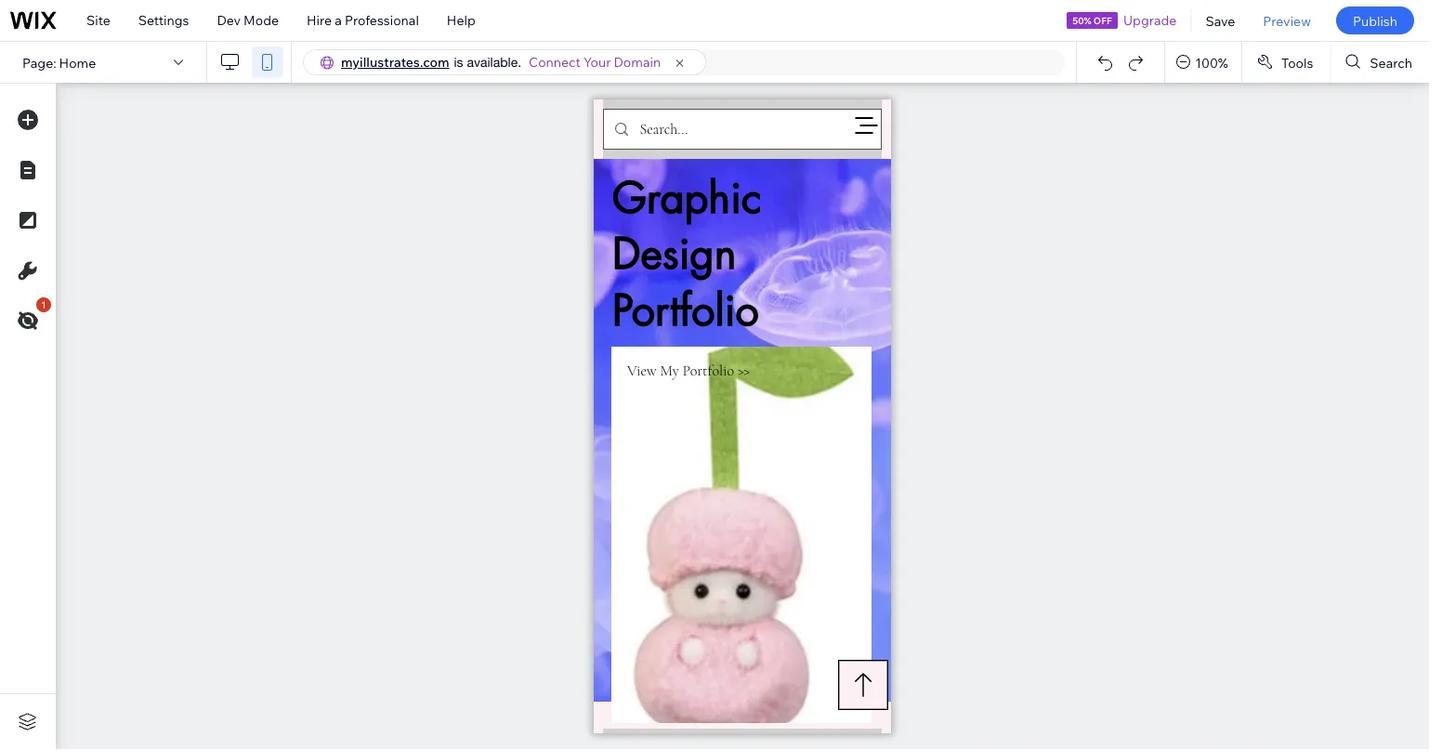 Task type: vqa. For each thing, say whether or not it's contained in the screenshot.
HIRE A PROFESSIONAL
yes



Task type: locate. For each thing, give the bounding box(es) containing it.
connect
[[529, 54, 581, 70]]

settings
[[138, 12, 189, 28]]

50%
[[1073, 14, 1092, 26]]

hire
[[307, 12, 332, 28]]

search button
[[1332, 42, 1430, 83]]

hire a professional
[[307, 12, 419, 28]]

is
[[454, 54, 464, 70]]

professional
[[345, 12, 419, 28]]

domain
[[614, 54, 661, 70]]

preview
[[1264, 12, 1312, 29]]

tools button
[[1243, 42, 1331, 83]]

publish
[[1354, 12, 1398, 29]]

your
[[584, 54, 611, 70]]

100%
[[1196, 54, 1229, 70]]

off
[[1094, 14, 1113, 26]]

search
[[1371, 54, 1413, 70]]

publish button
[[1337, 7, 1415, 34]]

a
[[335, 12, 342, 28]]

save
[[1206, 12, 1236, 29]]

mode
[[244, 12, 279, 28]]

home
[[59, 54, 96, 70]]

site
[[86, 12, 110, 28]]

help
[[447, 12, 476, 28]]



Task type: describe. For each thing, give the bounding box(es) containing it.
myillustrates.com
[[341, 54, 450, 70]]

dev
[[217, 12, 241, 28]]

is available. connect your domain
[[454, 54, 661, 70]]

preview button
[[1250, 0, 1326, 41]]

tools
[[1282, 54, 1314, 70]]

available.
[[467, 54, 522, 70]]

1 button
[[8, 297, 51, 340]]

upgrade
[[1124, 12, 1177, 28]]

dev mode
[[217, 12, 279, 28]]

1
[[41, 299, 47, 311]]

50% off
[[1073, 14, 1113, 26]]

save button
[[1192, 0, 1250, 41]]

100% button
[[1166, 42, 1242, 83]]



